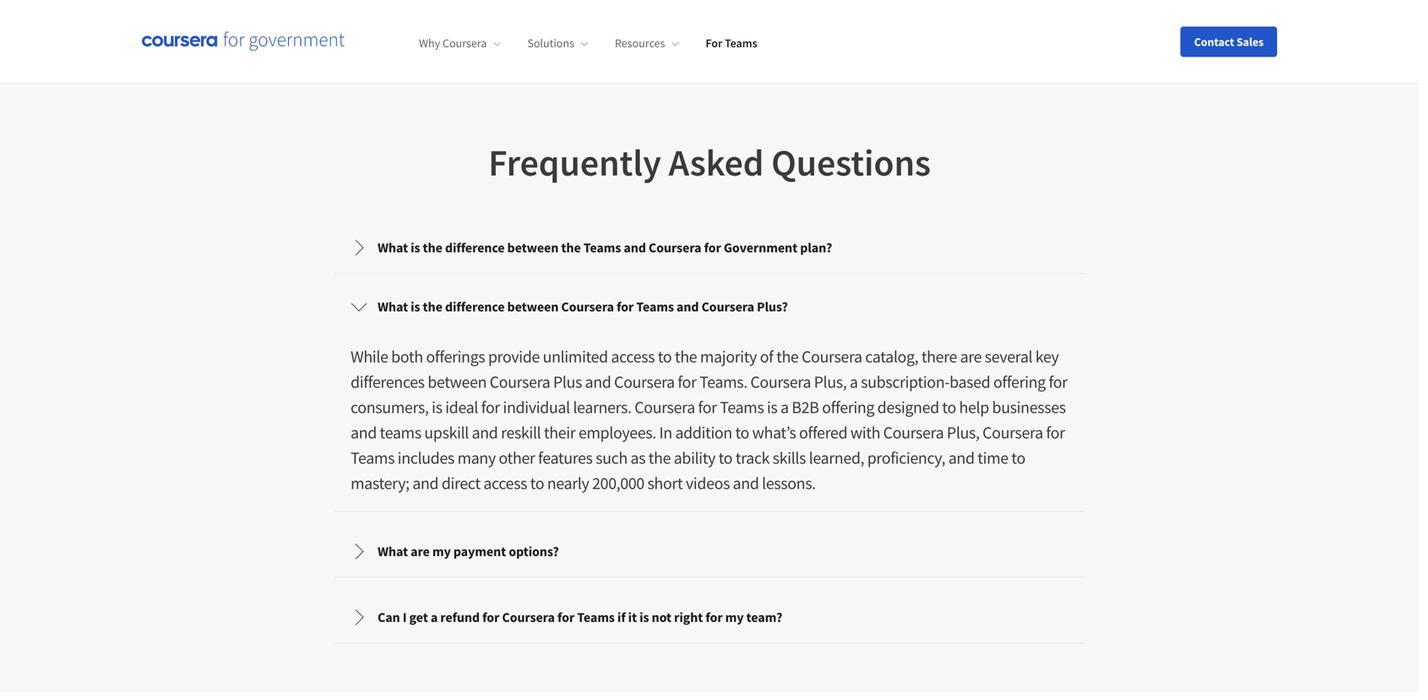 Task type: vqa. For each thing, say whether or not it's contained in the screenshot.
"Level" in the "Beginner Level" link
no



Task type: locate. For each thing, give the bounding box(es) containing it.
0 vertical spatial what
[[378, 240, 408, 256]]

are inside while both offerings provide unlimited access to the majority of the coursera catalog, there are several key differences between coursera plus and coursera for teams. coursera plus, a subscription-based offering for consumers, is ideal for individual learners. coursera for teams is a b2b offering designed to help businesses and teams upskill and reskill their employees. in addition to what's offered with coursera plus, coursera for teams includes many other features such as the ability to track skills learned, proficiency, and time to mastery; and direct access to nearly 200,000 short videos and lessons.
[[960, 346, 982, 368]]

as
[[631, 448, 646, 469]]

1 vertical spatial difference
[[445, 299, 505, 316]]

plus, down "help"
[[947, 423, 980, 444]]

and up what is the difference between coursera for teams and coursera plus?
[[624, 240, 646, 256]]

can
[[378, 610, 400, 627]]

for inside dropdown button
[[704, 240, 721, 256]]

and
[[624, 240, 646, 256], [677, 299, 699, 316], [585, 372, 611, 393], [351, 423, 377, 444], [472, 423, 498, 444], [949, 448, 975, 469], [413, 473, 439, 494], [733, 473, 759, 494]]

between up what is the difference between coursera for teams and coursera plus?
[[507, 240, 559, 256]]

for down the key
[[1049, 372, 1068, 393]]

between down offerings
[[428, 372, 487, 393]]

to
[[658, 346, 672, 368], [942, 397, 956, 418], [736, 423, 749, 444], [719, 448, 733, 469], [1012, 448, 1026, 469], [530, 473, 544, 494]]

is
[[411, 240, 420, 256], [411, 299, 420, 316], [432, 397, 442, 418], [767, 397, 778, 418], [640, 610, 649, 627]]

2 vertical spatial a
[[431, 610, 438, 627]]

offering up with
[[822, 397, 875, 418]]

my inside dropdown button
[[725, 610, 744, 627]]

1 vertical spatial are
[[411, 544, 430, 561]]

both
[[391, 346, 423, 368]]

catalog,
[[865, 346, 919, 368]]

between
[[507, 240, 559, 256], [507, 299, 559, 316], [428, 372, 487, 393]]

coursera down businesses
[[983, 423, 1043, 444]]

my left team?
[[725, 610, 744, 627]]

coursera inside dropdown button
[[649, 240, 702, 256]]

individual
[[503, 397, 570, 418]]

1 difference from the top
[[445, 240, 505, 256]]

3 what from the top
[[378, 544, 408, 561]]

many
[[458, 448, 496, 469]]

for
[[704, 240, 721, 256], [617, 299, 634, 316], [678, 372, 697, 393], [1049, 372, 1068, 393], [481, 397, 500, 418], [698, 397, 717, 418], [1046, 423, 1065, 444], [483, 610, 500, 627], [558, 610, 575, 627], [706, 610, 723, 627]]

coursera for government image
[[142, 32, 345, 52]]

to left majority
[[658, 346, 672, 368]]

1 vertical spatial my
[[725, 610, 744, 627]]

majority
[[700, 346, 757, 368]]

teams.
[[700, 372, 748, 393]]

between up provide
[[507, 299, 559, 316]]

i
[[403, 610, 407, 627]]

are
[[960, 346, 982, 368], [411, 544, 430, 561]]

1 vertical spatial between
[[507, 299, 559, 316]]

coursera down provide
[[490, 372, 550, 393]]

access down other
[[484, 473, 527, 494]]

provide
[[488, 346, 540, 368]]

if
[[618, 610, 626, 627]]

0 horizontal spatial offering
[[822, 397, 875, 418]]

contact
[[1195, 34, 1235, 49]]

lessons.
[[762, 473, 816, 494]]

coursera up b2b
[[802, 346, 862, 368]]

why coursera link
[[419, 36, 501, 51]]

1 vertical spatial plus,
[[947, 423, 980, 444]]

a left subscription-
[[850, 372, 858, 393]]

0 horizontal spatial are
[[411, 544, 430, 561]]

why coursera
[[419, 36, 487, 51]]

asked
[[669, 139, 764, 186]]

between inside dropdown button
[[507, 299, 559, 316]]

designed
[[878, 397, 939, 418]]

while both offerings provide unlimited access to the majority of the coursera catalog, there are several key differences between coursera plus and coursera for teams. coursera plus, a subscription-based offering for consumers, is ideal for individual learners. coursera for teams is a b2b offering designed to help businesses and teams upskill and reskill their employees. in addition to what's offered with coursera plus, coursera for teams includes many other features such as the ability to track skills learned, proficiency, and time to mastery; and direct access to nearly 200,000 short videos and lessons.
[[351, 346, 1068, 494]]

coursera up unlimited at the bottom left
[[561, 299, 614, 316]]

track
[[736, 448, 770, 469]]

teams inside what is the difference between coursera for teams and coursera plus? dropdown button
[[637, 299, 674, 316]]

are left payment
[[411, 544, 430, 561]]

1 vertical spatial offering
[[822, 397, 875, 418]]

2 what from the top
[[378, 299, 408, 316]]

between inside while both offerings provide unlimited access to the majority of the coursera catalog, there are several key differences between coursera plus and coursera for teams. coursera plus, a subscription-based offering for consumers, is ideal for individual learners. coursera for teams is a b2b offering designed to help businesses and teams upskill and reskill their employees. in addition to what's offered with coursera plus, coursera for teams includes many other features such as the ability to track skills learned, proficiency, and time to mastery; and direct access to nearly 200,000 short videos and lessons.
[[428, 372, 487, 393]]

between inside dropdown button
[[507, 240, 559, 256]]

proficiency,
[[868, 448, 946, 469]]

and down the what is the difference between the teams and coursera for government plan? dropdown button
[[677, 299, 699, 316]]

the
[[423, 240, 443, 256], [561, 240, 581, 256], [423, 299, 443, 316], [675, 346, 697, 368], [777, 346, 799, 368], [649, 448, 671, 469]]

2 vertical spatial what
[[378, 544, 408, 561]]

difference for the
[[445, 240, 505, 256]]

0 vertical spatial my
[[432, 544, 451, 561]]

0 vertical spatial a
[[850, 372, 858, 393]]

teams down what is the difference between the teams and coursera for government plan?
[[637, 299, 674, 316]]

0 horizontal spatial access
[[484, 473, 527, 494]]

access right unlimited at the bottom left
[[611, 346, 655, 368]]

1 horizontal spatial my
[[725, 610, 744, 627]]

offering up businesses
[[994, 372, 1046, 393]]

contact sales button
[[1181, 27, 1278, 57]]

teams
[[380, 423, 421, 444]]

1 vertical spatial what
[[378, 299, 408, 316]]

1 what from the top
[[378, 240, 408, 256]]

my
[[432, 544, 451, 561], [725, 610, 744, 627]]

and left time
[[949, 448, 975, 469]]

to left track at the bottom of the page
[[719, 448, 733, 469]]

right
[[674, 610, 703, 627]]

1 horizontal spatial are
[[960, 346, 982, 368]]

to up track at the bottom of the page
[[736, 423, 749, 444]]

of
[[760, 346, 774, 368]]

1 vertical spatial a
[[781, 397, 789, 418]]

teams up what is the difference between coursera for teams and coursera plus?
[[584, 240, 621, 256]]

unlimited
[[543, 346, 608, 368]]

a right "get" at the left bottom
[[431, 610, 438, 627]]

0 vertical spatial difference
[[445, 240, 505, 256]]

time
[[978, 448, 1009, 469]]

options?
[[509, 544, 559, 561]]

other
[[499, 448, 535, 469]]

with
[[851, 423, 881, 444]]

is inside dropdown button
[[411, 240, 420, 256]]

what is the difference between coursera for teams and coursera plus? button
[[337, 284, 1082, 331]]

mastery;
[[351, 473, 409, 494]]

ideal
[[445, 397, 478, 418]]

while
[[351, 346, 388, 368]]

0 vertical spatial are
[[960, 346, 982, 368]]

difference inside what is the difference between coursera for teams and coursera plus? dropdown button
[[445, 299, 505, 316]]

team?
[[747, 610, 783, 627]]

for
[[706, 36, 723, 51]]

for up addition
[[698, 397, 717, 418]]

plus, up b2b
[[814, 372, 847, 393]]

access
[[611, 346, 655, 368], [484, 473, 527, 494]]

coursera
[[443, 36, 487, 51], [649, 240, 702, 256], [561, 299, 614, 316], [702, 299, 754, 316], [802, 346, 862, 368], [490, 372, 550, 393], [614, 372, 675, 393], [751, 372, 811, 393], [635, 397, 695, 418], [884, 423, 944, 444], [983, 423, 1043, 444], [502, 610, 555, 627]]

coursera up learners.
[[614, 372, 675, 393]]

1 vertical spatial access
[[484, 473, 527, 494]]

0 horizontal spatial a
[[431, 610, 438, 627]]

what inside dropdown button
[[378, 299, 408, 316]]

what
[[378, 240, 408, 256], [378, 299, 408, 316], [378, 544, 408, 561]]

key
[[1036, 346, 1059, 368]]

difference inside the what is the difference between the teams and coursera for government plan? dropdown button
[[445, 240, 505, 256]]

teams left if
[[577, 610, 615, 627]]

a left b2b
[[781, 397, 789, 418]]

solutions link
[[528, 36, 588, 51]]

includes
[[398, 448, 454, 469]]

1 horizontal spatial offering
[[994, 372, 1046, 393]]

0 horizontal spatial my
[[432, 544, 451, 561]]

2 difference from the top
[[445, 299, 505, 316]]

upskill
[[424, 423, 469, 444]]

coursera up in
[[635, 397, 695, 418]]

0 horizontal spatial plus,
[[814, 372, 847, 393]]

teams
[[725, 36, 758, 51], [584, 240, 621, 256], [637, 299, 674, 316], [720, 397, 764, 418], [351, 448, 395, 469], [577, 610, 615, 627]]

questions
[[772, 139, 931, 186]]

are up 'based'
[[960, 346, 982, 368]]

1 horizontal spatial access
[[611, 346, 655, 368]]

the inside dropdown button
[[423, 299, 443, 316]]

coursera down of
[[751, 372, 811, 393]]

1 horizontal spatial plus,
[[947, 423, 980, 444]]

for right ideal
[[481, 397, 500, 418]]

coursera down options? on the bottom left of the page
[[502, 610, 555, 627]]

for left the teams.
[[678, 372, 697, 393]]

refund
[[440, 610, 480, 627]]

for left government
[[704, 240, 721, 256]]

teams inside can i get a refund for coursera for teams if it is not right for my team? dropdown button
[[577, 610, 615, 627]]

and down consumers,
[[351, 423, 377, 444]]

to left nearly
[[530, 473, 544, 494]]

what for what is the difference between the teams and coursera for government plan?
[[378, 240, 408, 256]]

offering
[[994, 372, 1046, 393], [822, 397, 875, 418]]

difference
[[445, 240, 505, 256], [445, 299, 505, 316]]

payment
[[454, 544, 506, 561]]

teams right for
[[725, 36, 758, 51]]

my left payment
[[432, 544, 451, 561]]

0 vertical spatial between
[[507, 240, 559, 256]]

coursera up what is the difference between coursera for teams and coursera plus? dropdown button
[[649, 240, 702, 256]]

2 vertical spatial between
[[428, 372, 487, 393]]

what's
[[752, 423, 796, 444]]



Task type: describe. For each thing, give the bounding box(es) containing it.
teams up mastery;
[[351, 448, 395, 469]]

frequently
[[489, 139, 661, 186]]

direct
[[442, 473, 481, 494]]

difference for coursera
[[445, 299, 505, 316]]

plan?
[[800, 240, 832, 256]]

between for coursera
[[507, 299, 559, 316]]

offered
[[799, 423, 848, 444]]

what are my payment options? button
[[337, 529, 1082, 576]]

solutions
[[528, 36, 574, 51]]

consumers,
[[351, 397, 429, 418]]

what is the difference between coursera for teams and coursera plus?
[[378, 299, 788, 316]]

reskill
[[501, 423, 541, 444]]

based
[[950, 372, 991, 393]]

2 horizontal spatial a
[[850, 372, 858, 393]]

teams down the teams.
[[720, 397, 764, 418]]

are inside dropdown button
[[411, 544, 430, 561]]

plus?
[[757, 299, 788, 316]]

addition
[[675, 423, 732, 444]]

subscription-
[[861, 372, 950, 393]]

200,000
[[592, 473, 645, 494]]

get
[[409, 610, 428, 627]]

0 vertical spatial offering
[[994, 372, 1046, 393]]

several
[[985, 346, 1033, 368]]

ability
[[674, 448, 716, 469]]

short
[[648, 473, 683, 494]]

and up many
[[472, 423, 498, 444]]

and down track at the bottom of the page
[[733, 473, 759, 494]]

help
[[960, 397, 989, 418]]

a inside dropdown button
[[431, 610, 438, 627]]

1 horizontal spatial a
[[781, 397, 789, 418]]

learned,
[[809, 448, 865, 469]]

0 vertical spatial access
[[611, 346, 655, 368]]

to left "help"
[[942, 397, 956, 418]]

coursera down designed
[[884, 423, 944, 444]]

what is the difference between the teams and coursera for government plan?
[[378, 240, 832, 256]]

coursera left plus?
[[702, 299, 754, 316]]

plus
[[553, 372, 582, 393]]

coursera right why
[[443, 36, 487, 51]]

between for the
[[507, 240, 559, 256]]

to right time
[[1012, 448, 1026, 469]]

and up learners.
[[585, 372, 611, 393]]

there
[[922, 346, 957, 368]]

contact sales
[[1195, 34, 1264, 49]]

what are my payment options?
[[378, 544, 559, 561]]

my inside dropdown button
[[432, 544, 451, 561]]

for left if
[[558, 610, 575, 627]]

sales
[[1237, 34, 1264, 49]]

for down businesses
[[1046, 423, 1065, 444]]

can i get a refund for coursera for teams if it is not right for my team? button
[[337, 594, 1082, 642]]

such
[[596, 448, 628, 469]]

businesses
[[992, 397, 1066, 418]]

in
[[659, 423, 672, 444]]

government
[[724, 240, 798, 256]]

0 vertical spatial plus,
[[814, 372, 847, 393]]

differences
[[351, 372, 425, 393]]

for teams
[[706, 36, 758, 51]]

resources
[[615, 36, 665, 51]]

employees.
[[579, 423, 656, 444]]

what for what are my payment options?
[[378, 544, 408, 561]]

what is the difference between the teams and coursera for government plan? button
[[337, 224, 1082, 272]]

not
[[652, 610, 672, 627]]

for down what is the difference between the teams and coursera for government plan?
[[617, 299, 634, 316]]

skills
[[773, 448, 806, 469]]

it
[[628, 610, 637, 627]]

learners.
[[573, 397, 632, 418]]

what for what is the difference between coursera for teams and coursera plus?
[[378, 299, 408, 316]]

resources link
[[615, 36, 679, 51]]

teams inside the what is the difference between the teams and coursera for government plan? dropdown button
[[584, 240, 621, 256]]

can i get a refund for coursera for teams if it is not right for my team?
[[378, 610, 783, 627]]

nearly
[[547, 473, 589, 494]]

offerings
[[426, 346, 485, 368]]

why
[[419, 36, 440, 51]]

videos
[[686, 473, 730, 494]]

for teams link
[[706, 36, 758, 51]]

their
[[544, 423, 576, 444]]

and inside dropdown button
[[677, 299, 699, 316]]

b2b
[[792, 397, 819, 418]]

for right the refund
[[483, 610, 500, 627]]

frequently asked questions
[[489, 139, 931, 186]]

and down includes
[[413, 473, 439, 494]]

features
[[538, 448, 593, 469]]

and inside dropdown button
[[624, 240, 646, 256]]

for right right
[[706, 610, 723, 627]]



